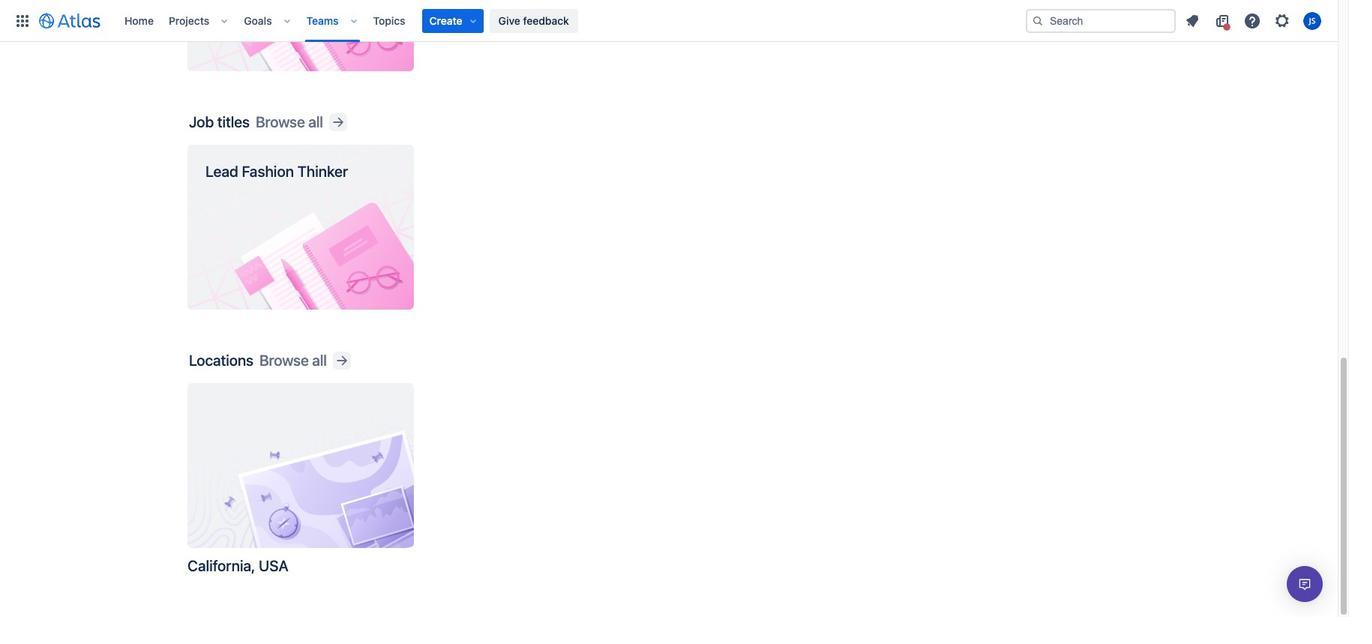 Task type: locate. For each thing, give the bounding box(es) containing it.
1 vertical spatial browse all image
[[333, 352, 351, 370]]

goals
[[244, 14, 272, 27]]

0 vertical spatial all
[[309, 113, 323, 131]]

home link
[[120, 9, 158, 33]]

top element
[[9, 0, 1026, 42]]

0 vertical spatial browse
[[256, 113, 305, 131]]

topics
[[373, 14, 406, 27]]

usa
[[259, 557, 289, 575]]

banner
[[0, 0, 1338, 42]]

1 vertical spatial browse
[[260, 352, 309, 369]]

browse right locations
[[260, 352, 309, 369]]

browse
[[256, 113, 305, 131], [260, 352, 309, 369]]

0 vertical spatial browse all image
[[329, 113, 347, 131]]

browse all up lead fashion thinker
[[256, 113, 323, 131]]

give feedback button
[[490, 9, 578, 33]]

browse all link
[[256, 113, 347, 131], [260, 352, 351, 370]]

home
[[125, 14, 154, 27]]

1 vertical spatial all
[[312, 352, 327, 369]]

1 vertical spatial browse all link
[[260, 352, 351, 370]]

help image
[[1244, 12, 1262, 30]]

job titles
[[189, 113, 250, 131]]

search image
[[1032, 15, 1044, 27]]

teams
[[307, 14, 339, 27]]

browse all right locations
[[260, 352, 327, 369]]

california,
[[188, 557, 255, 575]]

fashion
[[242, 163, 294, 180]]

browse right titles
[[256, 113, 305, 131]]

0 vertical spatial browse all
[[256, 113, 323, 131]]

0 vertical spatial browse all link
[[256, 113, 347, 131]]

open intercom messenger image
[[1296, 575, 1314, 593]]

browse all image for locations
[[333, 352, 351, 370]]

browse all image
[[329, 113, 347, 131], [333, 352, 351, 370]]

give feedback
[[499, 14, 569, 27]]

browse all
[[256, 113, 323, 131], [260, 352, 327, 369]]

1 vertical spatial browse all
[[260, 352, 327, 369]]

lead
[[206, 163, 238, 180]]

account image
[[1304, 12, 1322, 30]]

all
[[309, 113, 323, 131], [312, 352, 327, 369]]



Task type: describe. For each thing, give the bounding box(es) containing it.
topics link
[[369, 9, 410, 33]]

banner containing home
[[0, 0, 1338, 42]]

create
[[430, 14, 463, 27]]

locations
[[189, 352, 254, 369]]

job
[[189, 113, 214, 131]]

browse all for job titles
[[256, 113, 323, 131]]

browse for job titles
[[256, 113, 305, 131]]

Search field
[[1026, 9, 1176, 33]]

projects
[[169, 14, 210, 27]]

teams link
[[302, 9, 343, 33]]

lead fashion thinker
[[206, 163, 348, 180]]

browse all link for locations
[[260, 352, 351, 370]]

thinker
[[298, 163, 348, 180]]

browse all link for job titles
[[256, 113, 347, 131]]

create button
[[422, 9, 484, 33]]

feedback
[[523, 14, 569, 27]]

give
[[499, 14, 521, 27]]

settings image
[[1274, 12, 1292, 30]]

notifications image
[[1184, 12, 1202, 30]]

browse all for locations
[[260, 352, 327, 369]]

all for locations
[[312, 352, 327, 369]]

browse for locations
[[260, 352, 309, 369]]

switch to... image
[[14, 12, 32, 30]]

titles
[[217, 113, 250, 131]]

goals link
[[240, 9, 277, 33]]

all for job titles
[[309, 113, 323, 131]]

browse all image for job titles
[[329, 113, 347, 131]]

projects link
[[164, 9, 214, 33]]

california, usa
[[188, 557, 289, 575]]



Task type: vqa. For each thing, say whether or not it's contained in the screenshot.
browse all related to Locations
yes



